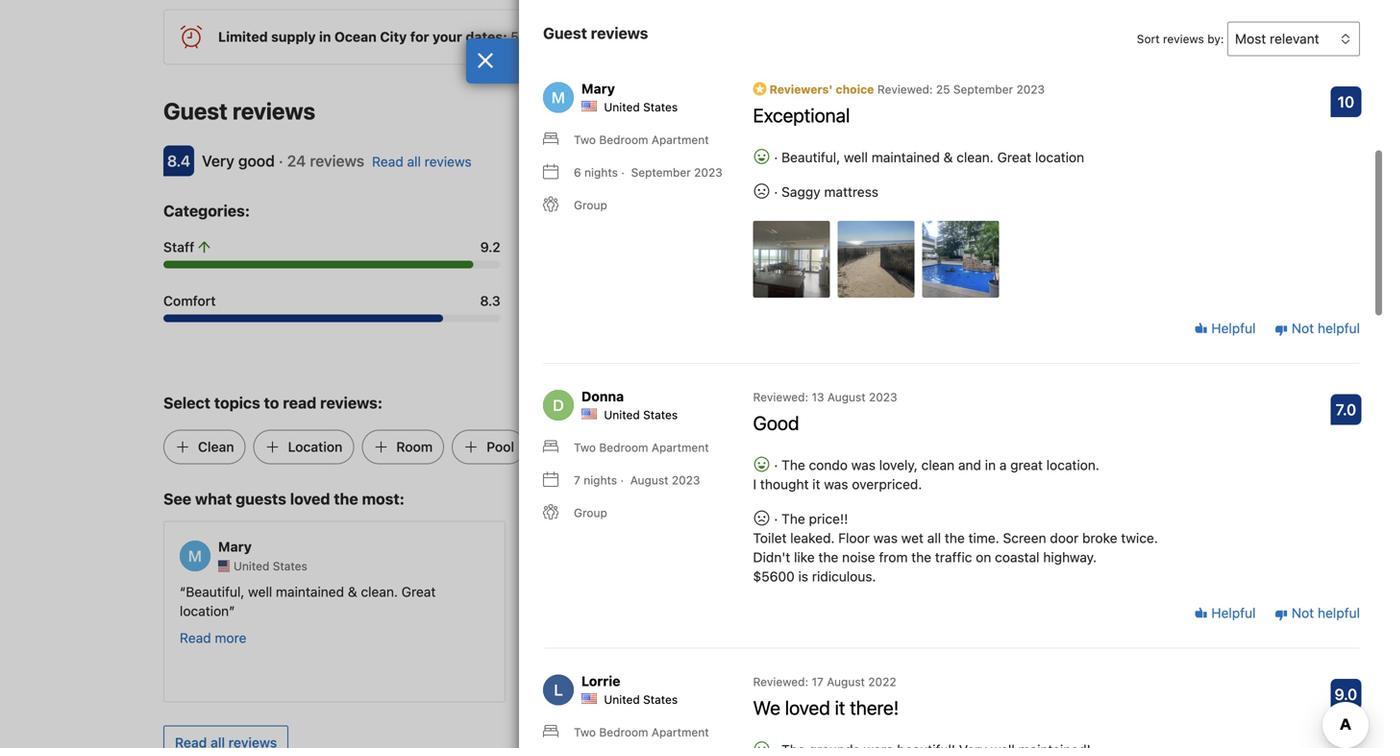 Task type: describe. For each thing, give the bounding box(es) containing it.
we
[[753, 697, 780, 719]]

well for "
[[248, 585, 272, 600]]

2023 right 13
[[869, 391, 897, 404]]

· left saggy
[[774, 184, 778, 200]]

noise
[[842, 550, 875, 566]]

clean. inside please was very comfortable, organized and clean. kitchen has everything we needed. the complex it self has everything, we love the voleyball field and how closed was to the beach "
[[895, 604, 932, 620]]

8.4
[[167, 152, 190, 170]]

limited supply in ocean city for your dates: 56 holiday homes like this are already unavailable on our site
[[218, 29, 886, 45]]

united for lorrie
[[604, 693, 640, 707]]

lina
[[933, 539, 961, 555]]

staff
[[163, 239, 194, 255]]

was down condo
[[824, 477, 848, 492]]

we loved it there!
[[753, 697, 899, 719]]

rated very good element
[[202, 152, 275, 170]]

our
[[839, 29, 860, 45]]

select
[[163, 394, 210, 413]]

staff 9.2 meter
[[163, 261, 500, 269]]

the left most:
[[334, 490, 358, 509]]

closed
[[1039, 642, 1080, 658]]

was up kitchen
[[945, 585, 969, 600]]

august for we loved it there!
[[827, 676, 865, 689]]

supply
[[271, 29, 316, 45]]

"
[[180, 585, 186, 600]]

everything,
[[1014, 623, 1083, 639]]

10
[[1338, 93, 1354, 111]]

was down love
[[1084, 642, 1108, 658]]

there!
[[850, 697, 899, 719]]

limited
[[218, 29, 268, 45]]

1 horizontal spatial and
[[983, 642, 1007, 658]]

not helpful for 1st 'helpful' button from the bottom of the "list of reviews" region
[[1288, 606, 1360, 622]]

" inside please was very comfortable, organized and clean. kitchen has everything we needed. the complex it self has everything, we love the voleyball field and how closed was to the beach "
[[1190, 642, 1196, 658]]

states for lorrie
[[643, 693, 678, 707]]

screen
[[1003, 530, 1046, 546]]

was inside the price!! toilet leaked. floor was wet all the time.  screen door broke twice. didn't like the noise from the traffic on coastal highway. $5600 is ridiculous.
[[873, 530, 898, 546]]

not helpful for first 'helpful' button from the top of the "list of reviews" region
[[1288, 321, 1360, 337]]

6
[[574, 166, 581, 179]]

7.0
[[1336, 401, 1356, 419]]

2023 right 25
[[1016, 82, 1045, 96]]

holiday
[[531, 29, 575, 45]]

0 horizontal spatial like
[[624, 29, 645, 45]]

· saggy mattress
[[770, 184, 879, 200]]

0 vertical spatial has
[[985, 604, 1007, 620]]

in inside the condo was lovely, clean and in a great location. i thought it was overpriced.
[[985, 457, 996, 473]]

clean. for " beautiful, well maintained & clean. great location
[[361, 585, 398, 600]]

condo
[[809, 457, 848, 473]]

the down love
[[1128, 642, 1148, 658]]

great for · beautiful, well maintained & clean. great location
[[997, 149, 1032, 165]]

9.2
[[480, 239, 500, 255]]

" beautiful, well maintained & clean. great location
[[180, 585, 436, 620]]

list of reviews region
[[532, 56, 1372, 749]]

0 horizontal spatial more
[[215, 631, 246, 647]]

· up thought
[[770, 457, 782, 473]]

overpriced.
[[852, 477, 922, 492]]

see
[[163, 490, 191, 509]]

mary for lina
[[218, 539, 252, 555]]

8.7
[[841, 239, 861, 255]]

1 vertical spatial we
[[1087, 623, 1105, 639]]

coastal
[[995, 550, 1040, 566]]

0 vertical spatial loved
[[290, 490, 330, 509]]

kitchen
[[936, 604, 981, 620]]

· up "toilet"
[[770, 511, 782, 527]]

the price!! toilet leaked. floor was wet all the time.  screen door broke twice. didn't like the noise from the traffic on coastal highway. $5600 is ridiculous.
[[753, 511, 1158, 585]]

already
[[698, 29, 743, 45]]

ridiculous.
[[812, 569, 876, 585]]

organized
[[1085, 585, 1147, 600]]

0 horizontal spatial read more
[[180, 631, 246, 647]]

& for " beautiful, well maintained & clean. great location
[[348, 585, 357, 600]]

0 vertical spatial "
[[229, 604, 235, 620]]

beautiful, for beautiful, well maintained & clean. great location
[[782, 149, 840, 165]]

united states for lorrie
[[604, 693, 678, 707]]

read all reviews
[[372, 154, 472, 170]]

0 vertical spatial location
[[884, 293, 938, 309]]

your
[[432, 29, 462, 45]]

2 helpful from the top
[[1208, 606, 1256, 622]]

scored 9.0 element
[[1331, 679, 1361, 710]]

guest inside 'element'
[[163, 98, 228, 125]]

great for " beautiful, well maintained & clean. great location
[[402, 585, 436, 600]]

9.0
[[1335, 686, 1357, 704]]

please
[[901, 585, 941, 600]]

united for mary
[[604, 100, 640, 114]]

reviewed: 25 september 2023
[[878, 82, 1045, 96]]

review categories element
[[163, 200, 250, 223]]

maintained for beautiful, well maintained & clean. great location
[[872, 149, 940, 165]]

select topics to read reviews:
[[163, 394, 383, 413]]

not for 1st 'helpful' button from the bottom of the "list of reviews" region
[[1292, 606, 1314, 622]]

0 horizontal spatial on
[[820, 29, 836, 45]]

didn't
[[753, 550, 790, 566]]

comfort
[[163, 293, 216, 309]]

guests
[[236, 490, 286, 509]]

0 vertical spatial we
[[1079, 604, 1097, 620]]

not for first 'helpful' button from the top of the "list of reviews" region
[[1292, 321, 1314, 337]]

2 helpful button from the top
[[1194, 604, 1256, 624]]

this is a carousel with rotating slides. it displays featured reviews of the property. use next and previous buttons to navigate. region
[[148, 514, 1236, 711]]

6 nights · september 2023
[[574, 166, 723, 179]]

close image
[[477, 53, 494, 68]]

and for organized
[[1151, 585, 1174, 600]]

not helpful button for first 'helpful' button from the top of the "list of reviews" region
[[1275, 319, 1360, 339]]

1 vertical spatial august
[[630, 474, 668, 487]]

good
[[238, 152, 275, 170]]

united states up " beautiful, well maintained & clean. great location
[[234, 560, 307, 574]]

very good · 24 reviews
[[202, 152, 364, 170]]

needed.
[[1101, 604, 1151, 620]]

beach
[[568, 439, 608, 455]]

lovely,
[[879, 457, 918, 473]]

site
[[863, 29, 886, 45]]

1 horizontal spatial more
[[572, 631, 604, 647]]

location for · beautiful, well maintained & clean. great location
[[1035, 149, 1084, 165]]

everything
[[1010, 604, 1076, 620]]

13
[[812, 391, 824, 404]]

the inside please was very comfortable, organized and clean. kitchen has everything we needed. the complex it self has everything, we love the voleyball field and how closed was to the beach "
[[1155, 604, 1178, 620]]

2023 left i
[[672, 474, 700, 487]]

the right love
[[1137, 623, 1157, 639]]

how
[[1010, 642, 1036, 658]]

guest reviews inside 'element'
[[163, 98, 315, 125]]

it inside please was very comfortable, organized and clean. kitchen has everything we needed. the complex it self has everything, we love the voleyball field and how closed was to the beach "
[[951, 623, 959, 639]]

2 horizontal spatial read more
[[895, 669, 962, 685]]

0 vertical spatial guest
[[543, 24, 587, 42]]

saggy
[[782, 184, 821, 200]]

it inside the condo was lovely, clean and in a great location. i thought it was overpriced.
[[812, 477, 820, 492]]

and for clean
[[958, 457, 981, 473]]

price!!
[[809, 511, 848, 527]]

reviewed: 17 august 2022
[[753, 676, 896, 689]]

united states image for lina
[[933, 561, 945, 573]]

1 horizontal spatial september
[[953, 82, 1013, 96]]

great
[[1010, 457, 1043, 473]]

0 horizontal spatial location
[[288, 439, 342, 455]]

pool
[[487, 439, 514, 455]]

scored 10 element
[[1331, 86, 1361, 117]]

very
[[973, 585, 999, 600]]

thought
[[760, 477, 809, 492]]

8.0
[[840, 293, 861, 309]]

loved inside "list of reviews" region
[[785, 697, 830, 719]]

room
[[396, 439, 433, 455]]

guest reviews element
[[163, 96, 1095, 127]]

clean. for · beautiful, well maintained & clean. great location
[[957, 149, 994, 165]]

1 horizontal spatial read more
[[537, 631, 604, 647]]

sort reviews by:
[[1137, 32, 1224, 45]]

lorrie
[[582, 674, 620, 690]]

reviewers' choice
[[767, 82, 874, 96]]

field
[[953, 642, 980, 658]]

wet
[[901, 530, 924, 546]]

0 vertical spatial to
[[264, 394, 279, 413]]

17
[[812, 676, 824, 689]]

united for donna
[[604, 408, 640, 422]]

this
[[649, 29, 671, 45]]

clean
[[198, 439, 234, 455]]

· beautiful, well maintained & clean. great location
[[770, 149, 1084, 165]]

traffic
[[935, 550, 972, 566]]

the for condo
[[782, 457, 805, 473]]

reviewed: for good
[[753, 391, 808, 404]]



Task type: vqa. For each thing, say whether or not it's contained in the screenshot.
Staff
yes



Task type: locate. For each thing, give the bounding box(es) containing it.
read more button down 'voleyball'
[[895, 668, 962, 687]]

0 horizontal spatial clean.
[[361, 585, 398, 600]]

beautiful, inside "list of reviews" region
[[782, 149, 840, 165]]

guest reviews left this
[[543, 24, 648, 42]]

the up ridiculous.
[[818, 550, 839, 566]]

· right 6
[[621, 166, 625, 179]]

helpful button
[[1194, 319, 1256, 339], [1194, 604, 1256, 624]]

0 horizontal spatial and
[[958, 457, 981, 473]]

was up overpriced.
[[851, 457, 876, 473]]

united states up very
[[949, 560, 1022, 574]]

1 horizontal spatial beautiful,
[[782, 149, 840, 165]]

2 not from the top
[[1292, 606, 1314, 622]]

like left this
[[624, 29, 645, 45]]

1 vertical spatial maintained
[[276, 585, 344, 600]]

0 vertical spatial &
[[944, 149, 953, 165]]

beautiful, up saggy
[[782, 149, 840, 165]]

all inside the price!! toilet leaked. floor was wet all the time.  screen door broke twice. didn't like the noise from the traffic on coastal highway. $5600 is ridiculous.
[[927, 530, 941, 546]]

city
[[380, 29, 407, 45]]

location down the 'read'
[[288, 439, 342, 455]]

in left a
[[985, 457, 996, 473]]

2 vertical spatial august
[[827, 676, 865, 689]]

0 vertical spatial reviewed:
[[878, 82, 933, 96]]

location inside "list of reviews" region
[[1035, 149, 1084, 165]]

0 vertical spatial well
[[844, 149, 868, 165]]

a
[[1000, 457, 1007, 473]]

read more button for "
[[180, 629, 246, 649]]

donna
[[582, 389, 624, 404]]

1 vertical spatial has
[[988, 623, 1010, 639]]

2 not helpful from the top
[[1288, 606, 1360, 622]]

categories:
[[163, 202, 250, 220]]

1 not from the top
[[1292, 321, 1314, 337]]

2 horizontal spatial and
[[1151, 585, 1174, 600]]

not helpful button up "7.0" on the right bottom of the page
[[1275, 319, 1360, 339]]

loved right the guests
[[290, 490, 330, 509]]

1 horizontal spatial it
[[835, 697, 845, 719]]

0 vertical spatial all
[[407, 154, 421, 170]]

1 vertical spatial &
[[348, 585, 357, 600]]

are
[[675, 29, 694, 45]]

was
[[851, 457, 876, 473], [824, 477, 848, 492], [873, 530, 898, 546], [945, 585, 969, 600], [1084, 642, 1108, 658]]

not helpful up the scored 9.0 element
[[1288, 606, 1360, 622]]

8.3
[[480, 293, 500, 309]]

states for donna
[[643, 408, 678, 422]]

1 horizontal spatial to
[[1112, 642, 1124, 658]]

nights for donna
[[584, 474, 617, 487]]

clean
[[921, 457, 955, 473]]

read more button up lorrie
[[537, 629, 604, 649]]

not helpful button up the scored 9.0 element
[[1275, 604, 1360, 624]]

choice
[[836, 82, 874, 96]]

0 horizontal spatial september
[[631, 166, 691, 179]]

maintained for "
[[276, 585, 344, 600]]

nights right 6
[[584, 166, 618, 179]]

group for donna
[[574, 506, 607, 520]]

2 vertical spatial it
[[835, 697, 845, 719]]

nights for mary
[[584, 166, 618, 179]]

reviewers'
[[770, 82, 833, 96]]

0 vertical spatial august
[[828, 391, 866, 404]]

the inside the price!! toilet leaked. floor was wet all the time.  screen door broke twice. didn't like the noise from the traffic on coastal highway. $5600 is ridiculous.
[[782, 511, 805, 527]]

location
[[884, 293, 938, 309], [288, 439, 342, 455]]

and left how
[[983, 642, 1007, 658]]

2 horizontal spatial clean.
[[957, 149, 994, 165]]

clean. down reviewed: 25 september 2023
[[957, 149, 994, 165]]

exceptional
[[753, 104, 850, 126]]

well up mattress
[[844, 149, 868, 165]]

0 vertical spatial helpful
[[1208, 321, 1256, 337]]

september down guest reviews 'element'
[[631, 166, 691, 179]]

toilet
[[753, 530, 787, 546]]

united states
[[604, 100, 678, 114], [604, 408, 678, 422], [234, 560, 307, 574], [949, 560, 1022, 574], [604, 693, 678, 707]]

from
[[879, 550, 908, 566]]

1 not helpful button from the top
[[1275, 319, 1360, 339]]

2 not helpful button from the top
[[1275, 604, 1360, 624]]

the up thought
[[782, 457, 805, 473]]

0 vertical spatial helpful button
[[1194, 319, 1256, 339]]

0 vertical spatial nights
[[584, 166, 618, 179]]

on inside the price!! toilet leaked. floor was wet all the time.  screen door broke twice. didn't like the noise from the traffic on coastal highway. $5600 is ridiculous.
[[976, 550, 991, 566]]

like
[[624, 29, 645, 45], [794, 550, 815, 566]]

· down exceptional
[[774, 149, 778, 165]]

read more down 'voleyball'
[[895, 669, 962, 685]]

united states image
[[218, 561, 230, 573], [933, 561, 945, 573]]

and right clean
[[958, 457, 981, 473]]

not helpful
[[1288, 321, 1360, 337], [1288, 606, 1360, 622]]

2 vertical spatial and
[[983, 642, 1007, 658]]

united states down lorrie
[[604, 693, 678, 707]]

1 horizontal spatial great
[[997, 149, 1032, 165]]

please was very comfortable, organized and clean. kitchen has everything we needed. the complex it self has everything, we love the voleyball field and how closed was to the beach "
[[895, 585, 1196, 658]]

mary inside the 'this is a carousel with rotating slides. it displays featured reviews of the property. use next and previous buttons to navigate.' region
[[218, 539, 252, 555]]

twice.
[[1121, 530, 1158, 546]]

·
[[774, 149, 778, 165], [279, 152, 283, 170], [621, 166, 625, 179], [774, 184, 778, 200], [770, 457, 782, 473], [620, 474, 624, 487], [770, 511, 782, 527]]

has down very
[[985, 604, 1007, 620]]

1 vertical spatial not
[[1292, 606, 1314, 622]]

more down field
[[930, 669, 962, 685]]

august right '17' on the bottom right of page
[[827, 676, 865, 689]]

facilities 8.7 meter
[[524, 261, 861, 269]]

all
[[407, 154, 421, 170], [927, 530, 941, 546]]

maintained inside "list of reviews" region
[[872, 149, 940, 165]]

door
[[1050, 530, 1079, 546]]

august for good
[[828, 391, 866, 404]]

we
[[1079, 604, 1097, 620], [1087, 623, 1105, 639]]

reviewed: up we
[[753, 676, 808, 689]]

1 vertical spatial nights
[[584, 474, 617, 487]]

read
[[372, 154, 403, 170], [180, 631, 211, 647], [537, 631, 569, 647], [895, 669, 926, 685]]

and inside the condo was lovely, clean and in a great location. i thought it was overpriced.
[[958, 457, 981, 473]]

beautiful, inside " beautiful, well maintained & clean. great location
[[186, 585, 244, 600]]

like up is
[[794, 550, 815, 566]]

beautiful, down what
[[186, 585, 244, 600]]

helpful up the scored 9.0 element
[[1318, 606, 1360, 622]]

cleanliness
[[884, 239, 956, 255]]

0 horizontal spatial it
[[812, 477, 820, 492]]

clean. down most:
[[361, 585, 398, 600]]

by:
[[1207, 32, 1224, 45]]

read more up lorrie
[[537, 631, 604, 647]]

states for mary
[[643, 100, 678, 114]]

is
[[798, 569, 808, 585]]

clean. inside "list of reviews" region
[[957, 149, 994, 165]]

& inside "list of reviews" region
[[944, 149, 953, 165]]

reviewed: 13 august 2023
[[753, 391, 897, 404]]

we left love
[[1087, 623, 1105, 639]]

mary for lorrie
[[582, 81, 615, 96]]

highway.
[[1043, 550, 1097, 566]]

guest
[[543, 24, 587, 42], [163, 98, 228, 125]]

comfort 8.3 meter
[[163, 315, 500, 323]]

in left ocean at the top
[[319, 29, 331, 45]]

· left 24
[[279, 152, 283, 170]]

1 horizontal spatial location
[[884, 293, 938, 309]]

was up from
[[873, 530, 898, 546]]

august
[[828, 391, 866, 404], [630, 474, 668, 487], [827, 676, 865, 689]]

the up leaked.
[[782, 511, 805, 527]]

well for beautiful, well maintained & clean. great location
[[844, 149, 868, 165]]

well inside "list of reviews" region
[[844, 149, 868, 165]]

united up " beautiful, well maintained & clean. great location
[[234, 560, 269, 574]]

0 horizontal spatial read more button
[[180, 629, 246, 649]]

1 vertical spatial well
[[248, 585, 272, 600]]

1 vertical spatial it
[[951, 623, 959, 639]]

2 helpful from the top
[[1318, 606, 1360, 622]]

1 helpful button from the top
[[1194, 319, 1256, 339]]

not helpful button for 1st 'helpful' button from the bottom of the "list of reviews" region
[[1275, 604, 1360, 624]]

mary inside "list of reviews" region
[[582, 81, 615, 96]]

on
[[820, 29, 836, 45], [976, 550, 991, 566]]

0 vertical spatial great
[[997, 149, 1032, 165]]

location down cleanliness
[[884, 293, 938, 309]]

not helpful up "7.0" on the right bottom of the page
[[1288, 321, 1360, 337]]

clean. inside " beautiful, well maintained & clean. great location
[[361, 585, 398, 600]]

0 vertical spatial september
[[953, 82, 1013, 96]]

1 horizontal spatial united states image
[[933, 561, 945, 573]]

to left the 'read'
[[264, 394, 279, 413]]

guest right 56
[[543, 24, 587, 42]]

has right self
[[988, 623, 1010, 639]]

0 horizontal spatial to
[[264, 394, 279, 413]]

the up beach
[[1155, 604, 1178, 620]]

not helpful button
[[1275, 319, 1360, 339], [1275, 604, 1360, 624]]

united down lorrie
[[604, 693, 640, 707]]

1 vertical spatial to
[[1112, 642, 1124, 658]]

read
[[283, 394, 316, 413]]

homes
[[579, 29, 620, 45]]

read more button for please was very comfortable, organized and clean. kitchen has everything we needed. the complex it self has everything, we love the voleyball field and how closed was to the beach
[[895, 668, 962, 687]]

united down lina
[[949, 560, 985, 574]]

united states image down what
[[218, 561, 230, 573]]

united states for mary
[[604, 100, 678, 114]]

1 not helpful from the top
[[1288, 321, 1360, 337]]

1 horizontal spatial guest
[[543, 24, 587, 42]]

· right the 7
[[620, 474, 624, 487]]

great inside " beautiful, well maintained & clean. great location
[[402, 585, 436, 600]]

mary down 'homes'
[[582, 81, 615, 96]]

complex
[[895, 623, 947, 639]]

united states for donna
[[604, 408, 678, 422]]

helpful
[[1208, 321, 1256, 337], [1208, 606, 1256, 622]]

2 group from the top
[[574, 506, 607, 520]]

voleyball
[[895, 642, 949, 658]]

reviewed: for we loved it there!
[[753, 676, 808, 689]]

1 vertical spatial and
[[1151, 585, 1174, 600]]

group for mary
[[574, 198, 607, 212]]

1 horizontal spatial like
[[794, 550, 815, 566]]

0 vertical spatial group
[[574, 198, 607, 212]]

1 group from the top
[[574, 198, 607, 212]]

0 horizontal spatial great
[[402, 585, 436, 600]]

0 horizontal spatial well
[[248, 585, 272, 600]]

2023 up 'facilities 8.7' meter
[[694, 166, 723, 179]]

1 vertical spatial on
[[976, 550, 991, 566]]

more down " beautiful, well maintained & clean. great location
[[215, 631, 246, 647]]

1 horizontal spatial maintained
[[872, 149, 940, 165]]

0 horizontal spatial all
[[407, 154, 421, 170]]

united states image down lina
[[933, 561, 945, 573]]

sort
[[1137, 32, 1160, 45]]

1 vertical spatial helpful
[[1318, 606, 1360, 622]]

0 vertical spatial in
[[319, 29, 331, 45]]

guest up scored 8.4 element
[[163, 98, 228, 125]]

1 vertical spatial in
[[985, 457, 996, 473]]

location inside " beautiful, well maintained & clean. great location
[[180, 604, 229, 620]]

the inside the condo was lovely, clean and in a great location. i thought it was overpriced.
[[782, 457, 805, 473]]

0 horizontal spatial &
[[348, 585, 357, 600]]

the down the wet
[[911, 550, 932, 566]]

very
[[202, 152, 234, 170]]

nights right the 7
[[584, 474, 617, 487]]

1 horizontal spatial on
[[976, 550, 991, 566]]

reviewed: left 25
[[878, 82, 933, 96]]

on left "our"
[[820, 29, 836, 45]]

august right 13
[[828, 391, 866, 404]]

to inside please was very comfortable, organized and clean. kitchen has everything we needed. the complex it self has everything, we love the voleyball field and how closed was to the beach "
[[1112, 642, 1124, 658]]

0 vertical spatial the
[[782, 457, 805, 473]]

for
[[410, 29, 429, 45]]

guest reviews up rated very good element
[[163, 98, 315, 125]]

in
[[319, 29, 331, 45], [985, 457, 996, 473]]

on down "time."
[[976, 550, 991, 566]]

not
[[1292, 321, 1314, 337], [1292, 606, 1314, 622]]

scored 7.0 element
[[1331, 394, 1361, 425]]

1 united states image from the left
[[218, 561, 230, 573]]

clean.
[[957, 149, 994, 165], [361, 585, 398, 600], [895, 604, 932, 620]]

more
[[215, 631, 246, 647], [572, 631, 604, 647], [930, 669, 962, 685]]

united states up 6 nights · september 2023
[[604, 100, 678, 114]]

reviews inside 'element'
[[233, 98, 315, 125]]

and up needed.
[[1151, 585, 1174, 600]]

group down the 7
[[574, 506, 607, 520]]

56
[[511, 29, 527, 45]]

more up lorrie
[[572, 631, 604, 647]]

0 vertical spatial maintained
[[872, 149, 940, 165]]

0 vertical spatial helpful
[[1318, 321, 1360, 337]]

united down donna
[[604, 408, 640, 422]]

0 horizontal spatial mary
[[218, 539, 252, 555]]

1 vertical spatial not helpful
[[1288, 606, 1360, 622]]

0 horizontal spatial in
[[319, 29, 331, 45]]

1 horizontal spatial location
[[1035, 149, 1084, 165]]

1 horizontal spatial guest reviews
[[543, 24, 648, 42]]

1 horizontal spatial read more button
[[537, 629, 604, 649]]

great
[[997, 149, 1032, 165], [402, 585, 436, 600]]

1 horizontal spatial in
[[985, 457, 996, 473]]

topics
[[214, 394, 260, 413]]

maintained inside " beautiful, well maintained & clean. great location
[[276, 585, 344, 600]]

good
[[753, 412, 799, 434]]

well inside " beautiful, well maintained & clean. great location
[[248, 585, 272, 600]]

0 vertical spatial like
[[624, 29, 645, 45]]

1 helpful from the top
[[1208, 321, 1256, 337]]

25
[[936, 82, 950, 96]]

united states down donna
[[604, 408, 678, 422]]

group down 6
[[574, 198, 607, 212]]

the
[[782, 457, 805, 473], [782, 511, 805, 527], [1155, 604, 1178, 620]]

2 horizontal spatial it
[[951, 623, 959, 639]]

& for · beautiful, well maintained & clean. great location
[[944, 149, 953, 165]]

1 vertical spatial september
[[631, 166, 691, 179]]

read more down "
[[180, 631, 246, 647]]

1 horizontal spatial "
[[1190, 642, 1196, 658]]

the up traffic
[[945, 530, 965, 546]]

cleanliness 8.2 meter
[[884, 261, 1221, 269]]

1 horizontal spatial all
[[927, 530, 941, 546]]

0 horizontal spatial maintained
[[276, 585, 344, 600]]

well right "
[[248, 585, 272, 600]]

mary down what
[[218, 539, 252, 555]]

1 vertical spatial guest
[[163, 98, 228, 125]]

read more button down "
[[180, 629, 246, 649]]

reviews:
[[320, 394, 383, 413]]

it down reviewed: 17 august 2022
[[835, 697, 845, 719]]

1 vertical spatial all
[[927, 530, 941, 546]]

1 vertical spatial mary
[[218, 539, 252, 555]]

location for " beautiful, well maintained & clean. great location
[[180, 604, 229, 620]]

it left self
[[951, 623, 959, 639]]

1 vertical spatial the
[[782, 511, 805, 527]]

it down condo
[[812, 477, 820, 492]]

0 vertical spatial location
[[1035, 149, 1084, 165]]

august right the 7
[[630, 474, 668, 487]]

september right 25
[[953, 82, 1013, 96]]

0 horizontal spatial guest
[[163, 98, 228, 125]]

the for price!!
[[782, 511, 805, 527]]

0 horizontal spatial location
[[180, 604, 229, 620]]

1 vertical spatial "
[[1190, 642, 1196, 658]]

i
[[753, 477, 757, 492]]

to down love
[[1112, 642, 1124, 658]]

1 vertical spatial location
[[288, 439, 342, 455]]

mattress
[[824, 184, 879, 200]]

broke
[[1082, 530, 1117, 546]]

reviewed: up "good"
[[753, 391, 808, 404]]

2 horizontal spatial more
[[930, 669, 962, 685]]

united up 6 nights · september 2023
[[604, 100, 640, 114]]

2022
[[868, 676, 896, 689]]

floor
[[838, 530, 870, 546]]

like inside the price!! toilet leaked. floor was wet all the time.  screen door broke twice. didn't like the noise from the traffic on coastal highway. $5600 is ridiculous.
[[794, 550, 815, 566]]

leaked.
[[790, 530, 835, 546]]

we down organized
[[1079, 604, 1097, 620]]

the condo was lovely, clean and in a great location. i thought it was overpriced.
[[753, 457, 1100, 492]]

beautiful, for "
[[186, 585, 244, 600]]

location.
[[1046, 457, 1100, 473]]

1 vertical spatial location
[[180, 604, 229, 620]]

clean. down please on the right bottom of the page
[[895, 604, 932, 620]]

unavailable
[[747, 29, 816, 45]]

& inside " beautiful, well maintained & clean. great location
[[348, 585, 357, 600]]

0 horizontal spatial united states image
[[218, 561, 230, 573]]

nights
[[584, 166, 618, 179], [584, 474, 617, 487]]

7
[[574, 474, 580, 487]]

1 horizontal spatial clean.
[[895, 604, 932, 620]]

scored 8.4 element
[[163, 146, 194, 177]]

helpful up "7.0" on the right bottom of the page
[[1318, 321, 1360, 337]]

0 horizontal spatial beautiful,
[[186, 585, 244, 600]]

great inside "list of reviews" region
[[997, 149, 1032, 165]]

0 vertical spatial guest reviews
[[543, 24, 648, 42]]

1 vertical spatial clean.
[[361, 585, 398, 600]]

time.
[[968, 530, 999, 546]]

24
[[287, 152, 306, 170]]

loved down '17' on the bottom right of page
[[785, 697, 830, 719]]

"
[[229, 604, 235, 620], [1190, 642, 1196, 658]]

0 vertical spatial clean.
[[957, 149, 994, 165]]

united states image for mary
[[218, 561, 230, 573]]

2 horizontal spatial read more button
[[895, 668, 962, 687]]

2 united states image from the left
[[933, 561, 945, 573]]

1 helpful from the top
[[1318, 321, 1360, 337]]

1 vertical spatial guest reviews
[[163, 98, 315, 125]]

0 vertical spatial mary
[[582, 81, 615, 96]]

dates:
[[466, 29, 507, 45]]

love
[[1108, 623, 1133, 639]]



